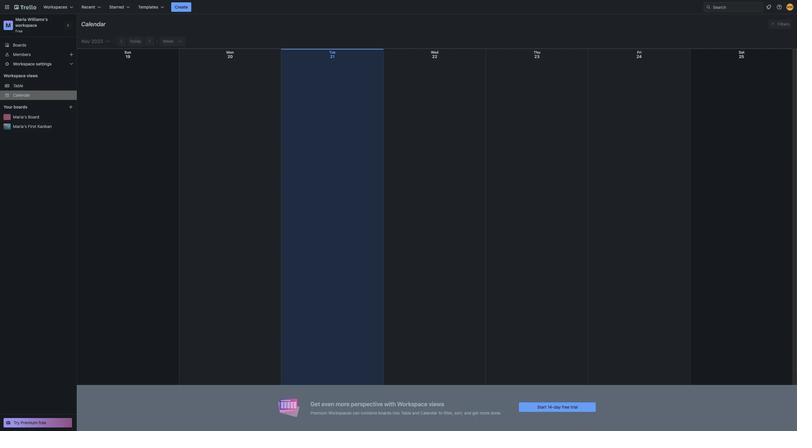 Task type: describe. For each thing, give the bounding box(es) containing it.
boards link
[[0, 40, 77, 50]]

nov 2023
[[81, 39, 103, 44]]

maria's first kanban
[[13, 124, 52, 129]]

into
[[393, 411, 400, 416]]

filter,
[[444, 411, 453, 416]]

workspaces inside dropdown button
[[43, 4, 67, 9]]

wed
[[431, 50, 439, 55]]

even
[[322, 401, 334, 408]]

m link
[[4, 21, 13, 30]]

members link
[[0, 50, 77, 59]]

boards
[[13, 43, 26, 48]]

maria williams's workspace free
[[15, 17, 49, 33]]

1 horizontal spatial calendar
[[81, 21, 106, 27]]

free
[[15, 29, 23, 33]]

19
[[126, 54, 130, 59]]

sun
[[124, 50, 131, 55]]

try premium free
[[14, 421, 46, 426]]

board
[[28, 115, 39, 120]]

2023
[[91, 39, 103, 44]]

start 14-day free trial
[[537, 405, 578, 410]]

maria williams's workspace link
[[15, 17, 49, 28]]

14-
[[548, 405, 554, 410]]

boards inside get even more perspective with workspace views premium workspaces can combine boards into table and calendar to filter, sort, and get more done.
[[378, 411, 392, 416]]

try
[[14, 421, 20, 426]]

maria's board
[[13, 115, 39, 120]]

20
[[228, 54, 233, 59]]

free inside start 14-day free trial link
[[562, 405, 570, 410]]

nov 2023 button
[[79, 37, 110, 46]]

today button
[[127, 37, 144, 46]]

21
[[330, 54, 335, 59]]

m
[[6, 22, 11, 29]]

tue
[[329, 50, 336, 55]]

try premium free button
[[4, 419, 72, 428]]

1 and from the left
[[412, 411, 419, 416]]

0 horizontal spatial calendar
[[13, 93, 30, 98]]

add board image
[[69, 105, 73, 110]]

table inside get even more perspective with workspace views premium workspaces can combine boards into table and calendar to filter, sort, and get more done.
[[401, 411, 411, 416]]

get even more perspective with workspace views premium workspaces can combine boards into table and calendar to filter, sort, and get more done.
[[310, 401, 501, 416]]

maria's board link
[[13, 114, 73, 120]]

filters
[[778, 22, 790, 27]]

2 and from the left
[[464, 411, 471, 416]]

calendar link
[[13, 92, 73, 98]]

open information menu image
[[777, 4, 782, 10]]

settings
[[36, 61, 52, 66]]

23
[[534, 54, 540, 59]]

your boards
[[4, 105, 27, 110]]

templates
[[138, 4, 158, 9]]

day
[[554, 405, 561, 410]]

Search field
[[711, 3, 763, 12]]

start
[[537, 405, 547, 410]]

0 vertical spatial views
[[27, 73, 38, 78]]

week button
[[159, 37, 185, 46]]

perspective
[[351, 401, 383, 408]]

combine
[[361, 411, 377, 416]]

1 horizontal spatial more
[[480, 411, 490, 416]]

thu
[[534, 50, 540, 55]]

recent button
[[78, 2, 105, 12]]

premium inside button
[[21, 421, 38, 426]]

maria's for maria's board
[[13, 115, 27, 120]]

workspace for workspace views
[[4, 73, 26, 78]]



Task type: vqa. For each thing, say whether or not it's contained in the screenshot.
'Starred' popup button
yes



Task type: locate. For each thing, give the bounding box(es) containing it.
maria's for maria's first kanban
[[13, 124, 27, 129]]

workspace inside dropdown button
[[13, 61, 35, 66]]

premium inside get even more perspective with workspace views premium workspaces can combine boards into table and calendar to filter, sort, and get more done.
[[310, 411, 327, 416]]

calendar left to
[[421, 411, 438, 416]]

0 vertical spatial table
[[13, 83, 23, 88]]

workspaces inside get even more perspective with workspace views premium workspaces can combine boards into table and calendar to filter, sort, and get more done.
[[328, 411, 352, 416]]

1 vertical spatial workspace
[[4, 73, 26, 78]]

1 vertical spatial workspaces
[[328, 411, 352, 416]]

and
[[412, 411, 419, 416], [464, 411, 471, 416]]

workspace views
[[4, 73, 38, 78]]

views up to
[[429, 401, 444, 408]]

table down workspace views
[[13, 83, 23, 88]]

2 vertical spatial workspace
[[397, 401, 428, 408]]

boards
[[14, 105, 27, 110], [378, 411, 392, 416]]

premium down 'get'
[[310, 411, 327, 416]]

1 horizontal spatial free
[[562, 405, 570, 410]]

your
[[4, 105, 13, 110]]

start 14-day free trial link
[[519, 403, 596, 412]]

workspaces button
[[40, 2, 77, 12]]

trial
[[571, 405, 578, 410]]

free inside try premium free button
[[39, 421, 46, 426]]

workspaces down even
[[328, 411, 352, 416]]

1 vertical spatial more
[[480, 411, 490, 416]]

starred
[[109, 4, 124, 9]]

1 horizontal spatial boards
[[378, 411, 392, 416]]

more right even
[[336, 401, 350, 408]]

done.
[[491, 411, 501, 416]]

more right get
[[480, 411, 490, 416]]

calendar
[[81, 21, 106, 27], [13, 93, 30, 98], [421, 411, 438, 416]]

free right day
[[562, 405, 570, 410]]

workspace
[[15, 23, 37, 28]]

create button
[[171, 2, 191, 12]]

1 horizontal spatial premium
[[310, 411, 327, 416]]

recent
[[82, 4, 95, 9]]

mon
[[226, 50, 234, 55]]

0 horizontal spatial views
[[27, 73, 38, 78]]

create
[[175, 4, 188, 9]]

0 horizontal spatial premium
[[21, 421, 38, 426]]

2 maria's from the top
[[13, 124, 27, 129]]

workspace
[[13, 61, 35, 66], [4, 73, 26, 78], [397, 401, 428, 408]]

views inside get even more perspective with workspace views premium workspaces can combine boards into table and calendar to filter, sort, and get more done.
[[429, 401, 444, 408]]

maria's first kanban link
[[13, 124, 73, 130]]

0 horizontal spatial free
[[39, 421, 46, 426]]

get
[[472, 411, 479, 416]]

workspace up into
[[397, 401, 428, 408]]

0 horizontal spatial and
[[412, 411, 419, 416]]

today
[[129, 39, 141, 44]]

0 vertical spatial boards
[[14, 105, 27, 110]]

templates button
[[135, 2, 168, 12]]

your boards with 2 items element
[[4, 104, 60, 111]]

and right into
[[412, 411, 419, 416]]

22
[[432, 54, 437, 59]]

filters button
[[769, 19, 792, 29]]

table
[[13, 83, 23, 88], [401, 411, 411, 416]]

1 horizontal spatial table
[[401, 411, 411, 416]]

workspace down "members"
[[13, 61, 35, 66]]

maria's down your boards
[[13, 115, 27, 120]]

search image
[[706, 5, 711, 9]]

0 vertical spatial workspace
[[13, 61, 35, 66]]

workspace navigation collapse icon image
[[64, 21, 73, 30]]

free
[[562, 405, 570, 410], [39, 421, 46, 426]]

workspace for workspace settings
[[13, 61, 35, 66]]

workspace down workspace settings on the top left of page
[[4, 73, 26, 78]]

get
[[310, 401, 320, 408]]

primary element
[[0, 0, 797, 14]]

maria's inside maria's first kanban link
[[13, 124, 27, 129]]

maria's down maria's board
[[13, 124, 27, 129]]

table inside 'link'
[[13, 83, 23, 88]]

1 vertical spatial boards
[[378, 411, 392, 416]]

0 horizontal spatial table
[[13, 83, 23, 88]]

workspaces
[[43, 4, 67, 9], [328, 411, 352, 416]]

0 vertical spatial more
[[336, 401, 350, 408]]

free right try
[[39, 421, 46, 426]]

with
[[384, 401, 396, 408]]

maria
[[15, 17, 26, 22]]

calendar inside get even more perspective with workspace views premium workspaces can combine boards into table and calendar to filter, sort, and get more done.
[[421, 411, 438, 416]]

week
[[163, 39, 174, 44]]

workspace inside get even more perspective with workspace views premium workspaces can combine boards into table and calendar to filter, sort, and get more done.
[[397, 401, 428, 408]]

can
[[353, 411, 360, 416]]

0 horizontal spatial workspaces
[[43, 4, 67, 9]]

table link
[[13, 83, 73, 89]]

views
[[27, 73, 38, 78], [429, 401, 444, 408]]

1 vertical spatial premium
[[21, 421, 38, 426]]

sort,
[[454, 411, 463, 416]]

table right into
[[401, 411, 411, 416]]

maria's inside maria's board link
[[13, 115, 27, 120]]

sat
[[739, 50, 745, 55]]

kanban
[[37, 124, 52, 129]]

starred button
[[106, 2, 133, 12]]

0 vertical spatial workspaces
[[43, 4, 67, 9]]

calendar up your boards
[[13, 93, 30, 98]]

2 horizontal spatial calendar
[[421, 411, 438, 416]]

0 notifications image
[[765, 4, 772, 11]]

1 vertical spatial table
[[401, 411, 411, 416]]

nov
[[81, 39, 90, 44]]

boards up maria's board
[[14, 105, 27, 110]]

1 vertical spatial views
[[429, 401, 444, 408]]

1 horizontal spatial and
[[464, 411, 471, 416]]

Calendar text field
[[81, 19, 106, 30]]

workspace settings
[[13, 61, 52, 66]]

1 maria's from the top
[[13, 115, 27, 120]]

25
[[739, 54, 744, 59]]

workspace settings button
[[0, 59, 77, 69]]

0 horizontal spatial boards
[[14, 105, 27, 110]]

0 vertical spatial premium
[[310, 411, 327, 416]]

premium
[[310, 411, 327, 416], [21, 421, 38, 426]]

views down workspace settings on the top left of page
[[27, 73, 38, 78]]

1 vertical spatial calendar
[[13, 93, 30, 98]]

24
[[637, 54, 642, 59]]

calendar down recent dropdown button
[[81, 21, 106, 27]]

and left get
[[464, 411, 471, 416]]

0 vertical spatial calendar
[[81, 21, 106, 27]]

members
[[13, 52, 31, 57]]

more
[[336, 401, 350, 408], [480, 411, 490, 416]]

workspaces up "williams's" at the left top
[[43, 4, 67, 9]]

premium right try
[[21, 421, 38, 426]]

0 vertical spatial maria's
[[13, 115, 27, 120]]

to
[[439, 411, 443, 416]]

maria williams (mariawilliams94) image
[[787, 4, 794, 11]]

back to home image
[[14, 2, 36, 12]]

williams's
[[27, 17, 48, 22]]

fri
[[637, 50, 642, 55]]

first
[[28, 124, 36, 129]]

1 horizontal spatial views
[[429, 401, 444, 408]]

2 vertical spatial calendar
[[421, 411, 438, 416]]

0 horizontal spatial more
[[336, 401, 350, 408]]

0 vertical spatial free
[[562, 405, 570, 410]]

maria's
[[13, 115, 27, 120], [13, 124, 27, 129]]

1 vertical spatial maria's
[[13, 124, 27, 129]]

1 vertical spatial free
[[39, 421, 46, 426]]

1 horizontal spatial workspaces
[[328, 411, 352, 416]]

boards down the with
[[378, 411, 392, 416]]



